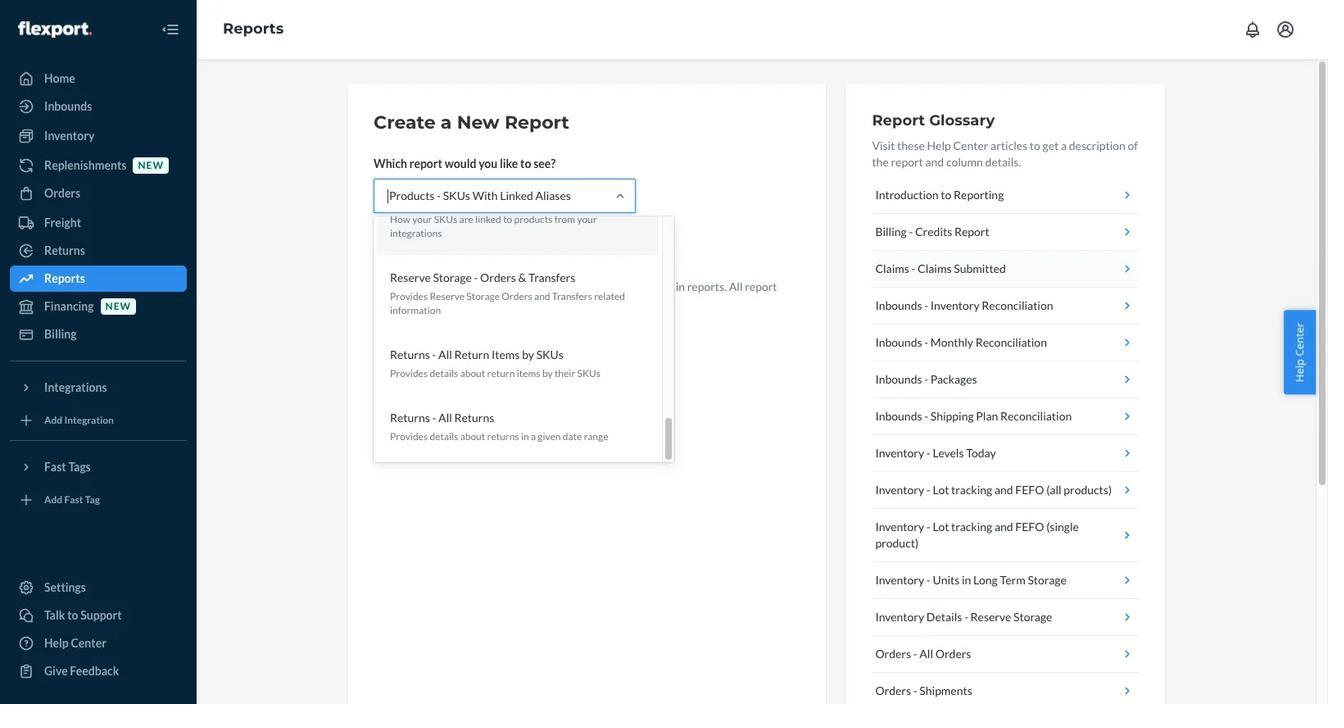 Task type: locate. For each thing, give the bounding box(es) containing it.
fast left the tag
[[64, 494, 83, 506]]

- left packages
[[925, 372, 929, 386]]

fefo inside 'inventory - lot tracking and fefo (single product)'
[[1016, 520, 1045, 534]]

add for add integration
[[44, 414, 62, 427]]

2 vertical spatial reserve
[[971, 610, 1012, 624]]

create report
[[388, 242, 459, 256]]

provides
[[390, 290, 428, 302], [390, 367, 428, 380], [390, 431, 428, 443]]

inventory up "product)"
[[876, 520, 925, 534]]

billing - credits report
[[876, 225, 990, 239]]

0 vertical spatial reports
[[223, 20, 284, 38]]

1 vertical spatial provides
[[390, 367, 428, 380]]

2 provides from the top
[[390, 367, 428, 380]]

by
[[522, 348, 534, 362], [543, 367, 553, 380]]

2 add from the top
[[44, 494, 62, 506]]

inventory inside 'inventory - lot tracking and fefo (single product)'
[[876, 520, 925, 534]]

and down inventory - levels today "button"
[[995, 483, 1014, 497]]

0 vertical spatial billing
[[876, 225, 907, 239]]

1 vertical spatial reserve
[[430, 290, 465, 302]]

2 details from the top
[[430, 431, 459, 443]]

flexport logo image
[[18, 21, 92, 37]]

1 horizontal spatial billing
[[876, 225, 907, 239]]

0 vertical spatial a
[[441, 111, 452, 134]]

2 vertical spatial help
[[44, 636, 69, 650]]

0 horizontal spatial help
[[44, 636, 69, 650]]

1 horizontal spatial help center
[[1293, 322, 1308, 382]]

a inside returns - all returns provides details about returns in a given date range
[[531, 431, 536, 443]]

returns - all returns provides details about returns in a given date range
[[390, 411, 609, 443]]

information down take
[[390, 304, 441, 317]]

- left monthly
[[925, 335, 929, 349]]

inventory link
[[10, 123, 187, 149]]

reconciliation down 'inbounds - packages' button
[[1001, 409, 1072, 423]]

report right reports.
[[745, 280, 778, 293]]

universal
[[458, 296, 506, 310]]

inventory for inventory - lot tracking and fefo (single product)
[[876, 520, 925, 534]]

a left given
[[531, 431, 536, 443]]

see?
[[534, 157, 556, 171]]

create down integrations
[[388, 242, 423, 256]]

to left "reporting"
[[941, 188, 952, 202]]

inbounds up inbounds - packages
[[876, 335, 923, 349]]

0 vertical spatial fast
[[44, 460, 66, 474]]

about left returns
[[460, 431, 486, 443]]

2 tracking from the top
[[952, 520, 993, 534]]

2 lot from the top
[[933, 520, 950, 534]]

add left integration
[[44, 414, 62, 427]]

add down fast tags
[[44, 494, 62, 506]]

all up orders - shipments
[[920, 647, 934, 661]]

1 horizontal spatial by
[[543, 367, 553, 380]]

1 vertical spatial fast
[[64, 494, 83, 506]]

transfers up "(utc)." at the left
[[529, 270, 576, 284]]

a right get
[[1062, 139, 1067, 152]]

1 add from the top
[[44, 414, 62, 427]]

- inside returns - all returns provides details about returns in a given date range
[[432, 411, 436, 425]]

0 vertical spatial help
[[928, 139, 952, 152]]

0 vertical spatial lot
[[933, 483, 950, 497]]

skus inside how your skus are linked to products from your integrations
[[434, 213, 458, 225]]

0 vertical spatial reserve
[[390, 270, 431, 284]]

to left get
[[1030, 139, 1041, 152]]

lot for inventory - lot tracking and fefo (all products)
[[933, 483, 950, 497]]

1 about from the top
[[460, 367, 486, 380]]

1 provides from the top
[[390, 290, 428, 302]]

inbounds
[[44, 99, 92, 113], [876, 298, 923, 312], [876, 335, 923, 349], [876, 372, 923, 386], [876, 409, 923, 423]]

settings link
[[10, 575, 187, 601]]

details down return
[[430, 367, 459, 380]]

in left reports.
[[676, 280, 685, 293]]

1 horizontal spatial reports
[[223, 20, 284, 38]]

your right from
[[577, 213, 597, 225]]

new
[[138, 159, 164, 172], [516, 280, 537, 293], [105, 300, 131, 313]]

- down claims - claims submitted
[[925, 298, 929, 312]]

2 vertical spatial center
[[71, 636, 107, 650]]

0 horizontal spatial by
[[522, 348, 534, 362]]

1 vertical spatial reconciliation
[[976, 335, 1048, 349]]

1 vertical spatial a
[[1062, 139, 1067, 152]]

- up orders - shipments
[[914, 647, 918, 661]]

add fast tag link
[[10, 487, 187, 513]]

report up these
[[873, 111, 926, 130]]

lot up units
[[933, 520, 950, 534]]

0 horizontal spatial billing
[[44, 327, 77, 341]]

1 vertical spatial lot
[[933, 520, 950, 534]]

report
[[505, 111, 570, 134], [873, 111, 926, 130], [955, 225, 990, 239]]

all down returns - all return items by skus provides details about return items by their skus in the left of the page
[[439, 411, 452, 425]]

claims down credits
[[918, 262, 952, 275]]

- right products
[[437, 189, 441, 202]]

- for orders - all orders
[[914, 647, 918, 661]]

and left 'column' at the top
[[926, 155, 945, 169]]

information
[[539, 280, 599, 293], [390, 304, 441, 317]]

1 vertical spatial add
[[44, 494, 62, 506]]

lot inside 'inventory - lot tracking and fefo (single product)'
[[933, 520, 950, 534]]

report inside visit these help center articles to get a description of the report and column details.
[[891, 155, 924, 169]]

- right 2
[[474, 270, 478, 284]]

products
[[389, 189, 435, 202]]

1 horizontal spatial new
[[138, 159, 164, 172]]

2 horizontal spatial a
[[1062, 139, 1067, 152]]

help
[[928, 139, 952, 152], [1293, 359, 1308, 382], [44, 636, 69, 650]]

1 horizontal spatial center
[[954, 139, 989, 152]]

0 vertical spatial details
[[430, 367, 459, 380]]

1 horizontal spatial claims
[[918, 262, 952, 275]]

create up which at the left top
[[374, 111, 436, 134]]

billing - credits report button
[[873, 214, 1139, 251]]

- for inventory - levels today
[[927, 446, 931, 460]]

their
[[555, 367, 576, 380]]

storage down term
[[1014, 610, 1053, 624]]

reporting
[[954, 188, 1004, 202]]

inventory inside "button"
[[876, 446, 925, 460]]

0 vertical spatial center
[[954, 139, 989, 152]]

provides inside reserve storage - orders & transfers provides reserve storage orders and transfers related information
[[390, 290, 428, 302]]

0 horizontal spatial information
[[390, 304, 441, 317]]

details left returns
[[430, 431, 459, 443]]

2 vertical spatial provides
[[390, 431, 428, 443]]

- left credits
[[909, 225, 913, 239]]

details inside returns - all returns provides details about returns in a given date range
[[430, 431, 459, 443]]

billing inside button
[[876, 225, 907, 239]]

1 horizontal spatial information
[[539, 280, 599, 293]]

and inside reserve storage - orders & transfers provides reserve storage orders and transfers related information
[[535, 290, 550, 302]]

skus left the with
[[443, 189, 471, 202]]

0 horizontal spatial report
[[505, 111, 570, 134]]

2 horizontal spatial center
[[1293, 322, 1308, 356]]

about down return
[[460, 367, 486, 380]]

lot
[[933, 483, 950, 497], [933, 520, 950, 534]]

it may take up to 2 hours for new information to be reflected in reports. all report time fields are in universal time (utc).
[[374, 280, 778, 310]]

inventory left levels
[[876, 446, 925, 460]]

0 vertical spatial provides
[[390, 290, 428, 302]]

0 vertical spatial reports link
[[223, 20, 284, 38]]

0 vertical spatial new
[[138, 159, 164, 172]]

the
[[873, 155, 889, 169]]

inbounds left packages
[[876, 372, 923, 386]]

- inside button
[[909, 225, 913, 239]]

2 vertical spatial new
[[105, 300, 131, 313]]

1 horizontal spatial help
[[928, 139, 952, 152]]

in left long
[[962, 573, 972, 587]]

center inside button
[[1293, 322, 1308, 356]]

create inside button
[[388, 242, 423, 256]]

&
[[518, 270, 527, 284]]

0 horizontal spatial help center
[[44, 636, 107, 650]]

are down up
[[428, 296, 444, 310]]

reconciliation for inbounds - inventory reconciliation
[[982, 298, 1054, 312]]

1 vertical spatial information
[[390, 304, 441, 317]]

1 vertical spatial transfers
[[552, 290, 593, 302]]

inventory up monthly
[[931, 298, 980, 312]]

description
[[1070, 139, 1126, 152]]

0 vertical spatial add
[[44, 414, 62, 427]]

give feedback
[[44, 664, 119, 678]]

- down billing - credits report at the right of page
[[912, 262, 916, 275]]

and inside visit these help center articles to get a description of the report and column details.
[[926, 155, 945, 169]]

center
[[954, 139, 989, 152], [1293, 322, 1308, 356], [71, 636, 107, 650]]

and right time
[[535, 290, 550, 302]]

by up items
[[522, 348, 534, 362]]

0 vertical spatial are
[[460, 213, 474, 225]]

1 vertical spatial help
[[1293, 359, 1308, 382]]

reconciliation inside button
[[982, 298, 1054, 312]]

inventory up orders - all orders
[[876, 610, 925, 624]]

returns inside returns - all return items by skus provides details about return items by their skus
[[390, 348, 430, 362]]

1 vertical spatial by
[[543, 367, 553, 380]]

are inside it may take up to 2 hours for new information to be reflected in reports. all report time fields are in universal time (utc).
[[428, 296, 444, 310]]

1 vertical spatial billing
[[44, 327, 77, 341]]

orders down orders - all orders
[[876, 684, 912, 698]]

tracking down today
[[952, 483, 993, 497]]

report down integrations
[[425, 242, 459, 256]]

storage right term
[[1028, 573, 1067, 587]]

all for returns - all returns provides details about returns in a given date range
[[439, 411, 452, 425]]

orders - shipments button
[[873, 673, 1139, 704]]

0 horizontal spatial are
[[428, 296, 444, 310]]

support
[[81, 608, 122, 622]]

0 vertical spatial help center
[[1293, 322, 1308, 382]]

tracking inside 'inventory - lot tracking and fefo (single product)'
[[952, 520, 993, 534]]

monthly
[[931, 335, 974, 349]]

report up see? on the left of the page
[[505, 111, 570, 134]]

reports
[[223, 20, 284, 38], [44, 271, 85, 285]]

returns for returns - all return items by skus provides details about return items by their skus
[[390, 348, 430, 362]]

0 horizontal spatial claims
[[876, 262, 910, 275]]

2 fefo from the top
[[1016, 520, 1045, 534]]

- left levels
[[927, 446, 931, 460]]

may
[[384, 280, 405, 293]]

about inside returns - all return items by skus provides details about return items by their skus
[[460, 367, 486, 380]]

linked
[[500, 189, 534, 202]]

orders up freight
[[44, 186, 81, 200]]

introduction to reporting
[[876, 188, 1004, 202]]

- inside 'inventory - lot tracking and fefo (single product)'
[[927, 520, 931, 534]]

all inside returns - all returns provides details about returns in a given date range
[[439, 411, 452, 425]]

1 horizontal spatial your
[[577, 213, 597, 225]]

- for orders - shipments
[[914, 684, 918, 698]]

inventory down "product)"
[[876, 573, 925, 587]]

reserve up fields
[[390, 270, 431, 284]]

1 vertical spatial details
[[430, 431, 459, 443]]

1 vertical spatial tracking
[[952, 520, 993, 534]]

are
[[460, 213, 474, 225], [428, 296, 444, 310]]

2 horizontal spatial help
[[1293, 359, 1308, 382]]

orders down &
[[502, 290, 533, 302]]

from
[[555, 213, 576, 225]]

are left the linked
[[460, 213, 474, 225]]

0 vertical spatial fefo
[[1016, 483, 1045, 497]]

add
[[44, 414, 62, 427], [44, 494, 62, 506]]

about
[[460, 367, 486, 380], [460, 431, 486, 443]]

inventory up replenishments in the top left of the page
[[44, 129, 95, 143]]

inventory for inventory - levels today
[[876, 446, 925, 460]]

report glossary
[[873, 111, 995, 130]]

reserve
[[390, 270, 431, 284], [430, 290, 465, 302], [971, 610, 1012, 624]]

1 horizontal spatial are
[[460, 213, 474, 225]]

- for claims - claims submitted
[[912, 262, 916, 275]]

3 provides from the top
[[390, 431, 428, 443]]

which report would you like to see?
[[374, 157, 556, 171]]

0 horizontal spatial your
[[413, 213, 432, 225]]

reconciliation
[[982, 298, 1054, 312], [976, 335, 1048, 349], [1001, 409, 1072, 423]]

fefo inside inventory - lot tracking and fefo (all products) button
[[1016, 483, 1045, 497]]

a inside visit these help center articles to get a description of the report and column details.
[[1062, 139, 1067, 152]]

create for create report
[[388, 242, 423, 256]]

center inside visit these help center articles to get a description of the report and column details.
[[954, 139, 989, 152]]

0 vertical spatial tracking
[[952, 483, 993, 497]]

all right reports.
[[729, 280, 743, 293]]

inbounds - packages
[[876, 372, 978, 386]]

help center button
[[1285, 310, 1317, 394]]

1 vertical spatial new
[[516, 280, 537, 293]]

submitted
[[954, 262, 1007, 275]]

2 claims from the left
[[918, 262, 952, 275]]

- left return
[[432, 348, 436, 362]]

tracking for (all
[[952, 483, 993, 497]]

0 horizontal spatial reports
[[44, 271, 85, 285]]

0 vertical spatial about
[[460, 367, 486, 380]]

0 vertical spatial create
[[374, 111, 436, 134]]

2 vertical spatial a
[[531, 431, 536, 443]]

report inside it may take up to 2 hours for new information to be reflected in reports. all report time fields are in universal time (utc).
[[745, 280, 778, 293]]

tracking for (single
[[952, 520, 993, 534]]

1 vertical spatial reports link
[[10, 266, 187, 292]]

inventory - lot tracking and fefo (single product) button
[[873, 509, 1139, 562]]

inbounds down inbounds - packages
[[876, 409, 923, 423]]

information inside reserve storage - orders & transfers provides reserve storage orders and transfers related information
[[390, 304, 441, 317]]

fefo
[[1016, 483, 1045, 497], [1016, 520, 1045, 534]]

- for inventory - lot tracking and fefo (single product)
[[927, 520, 931, 534]]

to inside how your skus are linked to products from your integrations
[[503, 213, 513, 225]]

report down "reporting"
[[955, 225, 990, 239]]

all inside returns - all return items by skus provides details about return items by their skus
[[439, 348, 452, 362]]

inventory
[[44, 129, 95, 143], [931, 298, 980, 312], [876, 446, 925, 460], [876, 483, 925, 497], [876, 520, 925, 534], [876, 573, 925, 587], [876, 610, 925, 624]]

inbounds for inbounds - monthly reconciliation
[[876, 335, 923, 349]]

1 fefo from the top
[[1016, 483, 1045, 497]]

1 details from the top
[[430, 367, 459, 380]]

0 vertical spatial information
[[539, 280, 599, 293]]

new up orders link
[[138, 159, 164, 172]]

0 vertical spatial reconciliation
[[982, 298, 1054, 312]]

how
[[390, 213, 411, 225]]

linked
[[476, 213, 502, 225]]

0 horizontal spatial new
[[105, 300, 131, 313]]

- inside returns - all return items by skus provides details about return items by their skus
[[432, 348, 436, 362]]

- up inventory - units in long term storage
[[927, 520, 931, 534]]

reserve storage - orders & transfers provides reserve storage orders and transfers related information
[[390, 270, 625, 317]]

storage right 2
[[467, 290, 500, 302]]

returns - all return items by skus provides details about return items by their skus
[[390, 348, 601, 380]]

report down these
[[891, 155, 924, 169]]

inventory inside button
[[931, 298, 980, 312]]

- inside "button"
[[927, 446, 931, 460]]

2 about from the top
[[460, 431, 486, 443]]

reconciliation down inbounds - inventory reconciliation button
[[976, 335, 1048, 349]]

0 horizontal spatial center
[[71, 636, 107, 650]]

to right the linked
[[503, 213, 513, 225]]

1 horizontal spatial report
[[873, 111, 926, 130]]

fefo left (single
[[1016, 520, 1045, 534]]

- left shipments
[[914, 684, 918, 698]]

a left new on the top of the page
[[441, 111, 452, 134]]

1 vertical spatial fefo
[[1016, 520, 1045, 534]]

report
[[891, 155, 924, 169], [410, 157, 443, 171], [425, 242, 459, 256], [745, 280, 778, 293]]

details
[[430, 367, 459, 380], [430, 431, 459, 443]]

1 vertical spatial are
[[428, 296, 444, 310]]

1 lot from the top
[[933, 483, 950, 497]]

a
[[441, 111, 452, 134], [1062, 139, 1067, 152], [531, 431, 536, 443]]

help center
[[1293, 322, 1308, 382], [44, 636, 107, 650]]

orders - shipments
[[876, 684, 973, 698]]

be
[[614, 280, 626, 293]]

reserve down long
[[971, 610, 1012, 624]]

inbounds for inbounds - inventory reconciliation
[[876, 298, 923, 312]]

reports link
[[223, 20, 284, 38], [10, 266, 187, 292]]

1 vertical spatial create
[[388, 242, 423, 256]]

to left 2
[[446, 280, 457, 293]]

report inside button
[[955, 225, 990, 239]]

orders
[[44, 186, 81, 200], [480, 270, 516, 284], [502, 290, 533, 302], [876, 647, 912, 661], [936, 647, 972, 661], [876, 684, 912, 698]]

returns for returns
[[44, 243, 85, 257]]

in right returns
[[521, 431, 529, 443]]

all left return
[[439, 348, 452, 362]]

new up time
[[516, 280, 537, 293]]

- inside reserve storage - orders & transfers provides reserve storage orders and transfers related information
[[474, 270, 478, 284]]

tracking down inventory - lot tracking and fefo (all products)
[[952, 520, 993, 534]]

skus
[[443, 189, 471, 202], [434, 213, 458, 225], [537, 348, 564, 362], [578, 367, 601, 380]]

fast left tags
[[44, 460, 66, 474]]

2 vertical spatial reconciliation
[[1001, 409, 1072, 423]]

2 horizontal spatial report
[[955, 225, 990, 239]]

inbounds down claims - claims submitted
[[876, 298, 923, 312]]

- down returns - all return items by skus provides details about return items by their skus in the left of the page
[[432, 411, 436, 425]]

lot for inventory - lot tracking and fefo (single product)
[[933, 520, 950, 534]]

all inside button
[[920, 647, 934, 661]]

- down inventory - levels today
[[927, 483, 931, 497]]

1 tracking from the top
[[952, 483, 993, 497]]

1 vertical spatial about
[[460, 431, 486, 443]]

create a new report
[[374, 111, 570, 134]]

add integration
[[44, 414, 114, 427]]

returns inside returns link
[[44, 243, 85, 257]]

2 horizontal spatial new
[[516, 280, 537, 293]]

transfers left related
[[552, 290, 593, 302]]

introduction to reporting button
[[873, 177, 1139, 214]]

reconciliation down claims - claims submitted button
[[982, 298, 1054, 312]]

billing down introduction
[[876, 225, 907, 239]]

inventory inside "link"
[[44, 129, 95, 143]]

create
[[374, 111, 436, 134], [388, 242, 423, 256]]

levels
[[933, 446, 964, 460]]

new up billing link on the top of page
[[105, 300, 131, 313]]

billing down financing
[[44, 327, 77, 341]]

information up "(utc)." at the left
[[539, 280, 599, 293]]

skus up integrations
[[434, 213, 458, 225]]

- left units
[[927, 573, 931, 587]]

your up integrations
[[413, 213, 432, 225]]

report left would at left
[[410, 157, 443, 171]]

reserve right take
[[430, 290, 465, 302]]

1 horizontal spatial a
[[531, 431, 536, 443]]

orders - all orders
[[876, 647, 972, 661]]

return
[[455, 348, 490, 362]]

orders link
[[10, 180, 187, 207]]

1 vertical spatial center
[[1293, 322, 1308, 356]]

plan
[[977, 409, 999, 423]]

long
[[974, 573, 998, 587]]

financing
[[44, 299, 94, 313]]

- right details
[[965, 610, 969, 624]]

billing for billing
[[44, 327, 77, 341]]

- left shipping
[[925, 409, 929, 423]]

to right "talk"
[[67, 608, 78, 622]]

talk
[[44, 608, 65, 622]]



Task type: describe. For each thing, give the bounding box(es) containing it.
for
[[499, 280, 514, 293]]

claims - claims submitted
[[876, 262, 1007, 275]]

new for replenishments
[[138, 159, 164, 172]]

inbounds for inbounds - packages
[[876, 372, 923, 386]]

provides inside returns - all returns provides details about returns in a given date range
[[390, 431, 428, 443]]

billing for billing - credits report
[[876, 225, 907, 239]]

all for returns - all return items by skus provides details about return items by their skus
[[439, 348, 452, 362]]

with
[[473, 189, 498, 202]]

products - skus with linked aliases
[[389, 189, 571, 202]]

time
[[508, 296, 533, 310]]

inbounds - inventory reconciliation button
[[873, 288, 1139, 325]]

inbounds - packages button
[[873, 362, 1139, 398]]

inventory - levels today button
[[873, 435, 1139, 472]]

items
[[492, 348, 520, 362]]

shipments
[[920, 684, 973, 698]]

these
[[898, 139, 925, 152]]

(single
[[1047, 520, 1080, 534]]

details inside returns - all return items by skus provides details about return items by their skus
[[430, 367, 459, 380]]

which
[[374, 157, 407, 171]]

new
[[457, 111, 500, 134]]

fast tags
[[44, 460, 91, 474]]

all inside it may take up to 2 hours for new information to be reflected in reports. all report time fields are in universal time (utc).
[[729, 280, 743, 293]]

up
[[431, 280, 444, 293]]

you
[[479, 157, 498, 171]]

and inside inventory - lot tracking and fefo (all products) button
[[995, 483, 1014, 497]]

inbounds for inbounds
[[44, 99, 92, 113]]

storage right take
[[433, 270, 472, 284]]

fefo for (single
[[1016, 520, 1045, 534]]

tag
[[85, 494, 100, 506]]

orders left &
[[480, 270, 516, 284]]

inventory for inventory
[[44, 129, 95, 143]]

inbounds link
[[10, 93, 187, 120]]

aliases
[[536, 189, 571, 202]]

to left be
[[601, 280, 611, 293]]

new inside it may take up to 2 hours for new information to be reflected in reports. all report time fields are in universal time (utc).
[[516, 280, 537, 293]]

of
[[1128, 139, 1139, 152]]

fast tags button
[[10, 454, 187, 480]]

add fast tag
[[44, 494, 100, 506]]

report inside button
[[425, 242, 459, 256]]

details.
[[986, 155, 1022, 169]]

in inside button
[[962, 573, 972, 587]]

articles
[[991, 139, 1028, 152]]

- for inbounds - shipping plan reconciliation
[[925, 409, 929, 423]]

skus up their
[[537, 348, 564, 362]]

inventory - units in long term storage
[[876, 573, 1067, 587]]

home link
[[10, 66, 187, 92]]

integrations button
[[10, 375, 187, 401]]

help inside button
[[1293, 359, 1308, 382]]

- for inbounds - monthly reconciliation
[[925, 335, 929, 349]]

inventory details - reserve storage button
[[873, 599, 1139, 636]]

settings
[[44, 580, 86, 594]]

inbounds - shipping plan reconciliation button
[[873, 398, 1139, 435]]

open account menu image
[[1276, 20, 1296, 39]]

are inside how your skus are linked to products from your integrations
[[460, 213, 474, 225]]

fast inside dropdown button
[[44, 460, 66, 474]]

visit
[[873, 139, 895, 152]]

product)
[[876, 536, 919, 550]]

items
[[517, 367, 541, 380]]

create report button
[[374, 233, 473, 266]]

in left universal
[[446, 296, 456, 310]]

close navigation image
[[161, 20, 180, 39]]

- for products - skus with linked aliases
[[437, 189, 441, 202]]

how your skus are linked to products from your integrations
[[390, 213, 597, 239]]

returns for returns - all returns provides details about returns in a given date range
[[390, 411, 430, 425]]

feedback
[[70, 664, 119, 678]]

related
[[595, 290, 625, 302]]

orders inside button
[[876, 684, 912, 698]]

packages
[[931, 372, 978, 386]]

all for orders - all orders
[[920, 647, 934, 661]]

introduction
[[876, 188, 939, 202]]

0 vertical spatial transfers
[[529, 270, 576, 284]]

open notifications image
[[1244, 20, 1263, 39]]

- for returns - all return items by skus provides details about return items by their skus
[[432, 348, 436, 362]]

return
[[487, 367, 515, 380]]

- for inventory - units in long term storage
[[927, 573, 931, 587]]

1 your from the left
[[413, 213, 432, 225]]

to inside visit these help center articles to get a description of the report and column details.
[[1030, 139, 1041, 152]]

inbounds for inbounds - shipping plan reconciliation
[[876, 409, 923, 423]]

freight link
[[10, 210, 187, 236]]

orders - all orders button
[[873, 636, 1139, 673]]

inbounds - shipping plan reconciliation
[[876, 409, 1072, 423]]

inventory for inventory - lot tracking and fefo (all products)
[[876, 483, 925, 497]]

reconciliation for inbounds - monthly reconciliation
[[976, 335, 1048, 349]]

help center inside button
[[1293, 322, 1308, 382]]

reflected
[[628, 280, 674, 293]]

column
[[947, 155, 984, 169]]

2 your from the left
[[577, 213, 597, 225]]

reports.
[[688, 280, 727, 293]]

skus right their
[[578, 367, 601, 380]]

visit these help center articles to get a description of the report and column details.
[[873, 139, 1139, 169]]

- for billing - credits report
[[909, 225, 913, 239]]

take
[[407, 280, 429, 293]]

get
[[1043, 139, 1059, 152]]

range
[[584, 431, 609, 443]]

orders up shipments
[[936, 647, 972, 661]]

freight
[[44, 216, 81, 230]]

to inside talk to support button
[[67, 608, 78, 622]]

products)
[[1064, 483, 1113, 497]]

integration
[[64, 414, 114, 427]]

about inside returns - all returns provides details about returns in a given date range
[[460, 431, 486, 443]]

0 horizontal spatial reports link
[[10, 266, 187, 292]]

tags
[[68, 460, 91, 474]]

give feedback button
[[10, 658, 187, 685]]

1 vertical spatial reports
[[44, 271, 85, 285]]

(utc).
[[535, 296, 567, 310]]

home
[[44, 71, 75, 85]]

inbounds - inventory reconciliation
[[876, 298, 1054, 312]]

claims - claims submitted button
[[873, 251, 1139, 288]]

1 claims from the left
[[876, 262, 910, 275]]

inventory for inventory details - reserve storage
[[876, 610, 925, 624]]

reserve inside button
[[971, 610, 1012, 624]]

new for financing
[[105, 300, 131, 313]]

create for create a new report
[[374, 111, 436, 134]]

fields
[[399, 296, 426, 310]]

help center link
[[10, 630, 187, 657]]

hours
[[468, 280, 496, 293]]

replenishments
[[44, 158, 127, 172]]

fefo for (all
[[1016, 483, 1045, 497]]

add integration link
[[10, 407, 187, 434]]

1 horizontal spatial reports link
[[223, 20, 284, 38]]

give
[[44, 664, 68, 678]]

- for inbounds - packages
[[925, 372, 929, 386]]

0 vertical spatial by
[[522, 348, 534, 362]]

1 vertical spatial help center
[[44, 636, 107, 650]]

to right like
[[521, 157, 532, 171]]

(all
[[1047, 483, 1062, 497]]

inventory - units in long term storage button
[[873, 562, 1139, 599]]

help inside visit these help center articles to get a description of the report and column details.
[[928, 139, 952, 152]]

shipping
[[931, 409, 974, 423]]

it
[[374, 280, 382, 293]]

date
[[563, 431, 582, 443]]

and inside 'inventory - lot tracking and fefo (single product)'
[[995, 520, 1014, 534]]

like
[[500, 157, 518, 171]]

orders up orders - shipments
[[876, 647, 912, 661]]

talk to support
[[44, 608, 122, 622]]

inventory - lot tracking and fefo (all products)
[[876, 483, 1113, 497]]

to inside introduction to reporting button
[[941, 188, 952, 202]]

report for create a new report
[[505, 111, 570, 134]]

- for inbounds - inventory reconciliation
[[925, 298, 929, 312]]

0 horizontal spatial a
[[441, 111, 452, 134]]

report for billing - credits report
[[955, 225, 990, 239]]

glossary
[[930, 111, 995, 130]]

returns link
[[10, 238, 187, 264]]

- for inventory - lot tracking and fefo (all products)
[[927, 483, 931, 497]]

- for returns - all returns provides details about returns in a given date range
[[432, 411, 436, 425]]

in inside returns - all returns provides details about returns in a given date range
[[521, 431, 529, 443]]

add for add fast tag
[[44, 494, 62, 506]]

today
[[967, 446, 997, 460]]

provides inside returns - all return items by skus provides details about return items by their skus
[[390, 367, 428, 380]]

inventory - levels today
[[876, 446, 997, 460]]

inventory for inventory - units in long term storage
[[876, 573, 925, 587]]

information inside it may take up to 2 hours for new information to be reflected in reports. all report time fields are in universal time (utc).
[[539, 280, 599, 293]]



Task type: vqa. For each thing, say whether or not it's contained in the screenshot.
information in Reserve Storage - Orders & Transfers Provides Reserve Storage Orders and Transfers related information
yes



